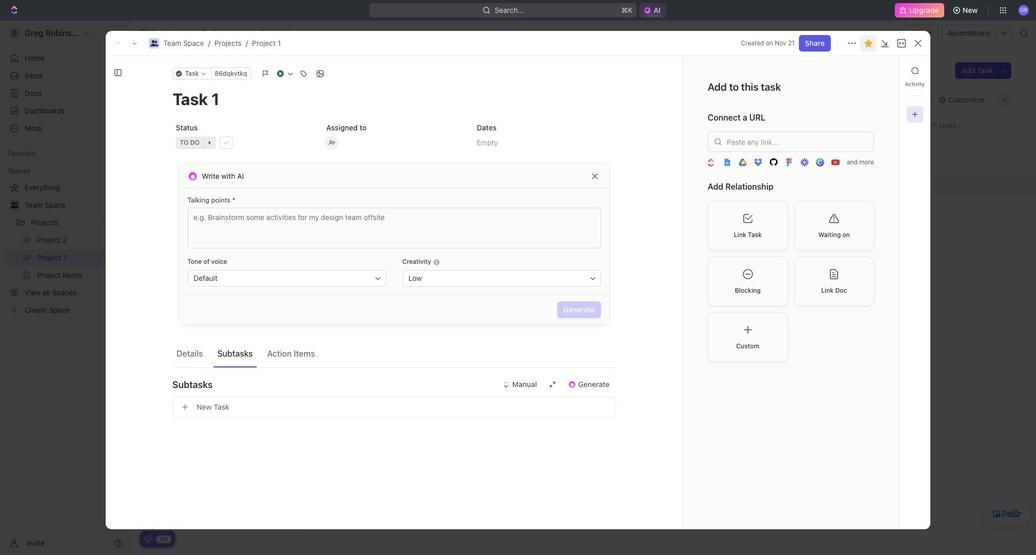Task type: vqa. For each thing, say whether or not it's contained in the screenshot.
text box
no



Task type: locate. For each thing, give the bounding box(es) containing it.
to do button
[[173, 134, 315, 152]]

link for link doc
[[822, 287, 834, 294]]

1 vertical spatial ‎task
[[185, 200, 201, 209]]

1 horizontal spatial do
[[190, 139, 199, 146]]

1 vertical spatial team space
[[25, 201, 65, 209]]

1 horizontal spatial project 1
[[262, 28, 291, 37]]

1 horizontal spatial on
[[843, 231, 850, 239]]

a
[[743, 113, 748, 122]]

nov
[[775, 39, 787, 47]]

to inside dropdown button
[[180, 139, 188, 146]]

0 horizontal spatial link
[[734, 231, 747, 239]]

team space down the spaces
[[25, 201, 65, 209]]

share right 21
[[805, 39, 825, 47]]

gr
[[1021, 7, 1028, 13]]

on left nov
[[766, 39, 774, 47]]

write
[[202, 171, 220, 180]]

0 vertical spatial new
[[963, 6, 978, 14]]

/
[[196, 28, 198, 37], [245, 28, 247, 37], [208, 39, 210, 47], [246, 39, 248, 47]]

‎task
[[185, 182, 201, 191], [185, 200, 201, 209]]

2 vertical spatial team
[[25, 201, 43, 209]]

1 vertical spatial projects
[[215, 39, 242, 47]]

add task button up "with"
[[220, 146, 264, 159]]

2 horizontal spatial user group image
[[150, 40, 158, 46]]

1 vertical spatial 3
[[203, 218, 207, 227]]

3
[[200, 149, 204, 156], [203, 218, 207, 227]]

1 vertical spatial user group image
[[150, 40, 158, 46]]

3 down 2
[[203, 218, 207, 227]]

2 horizontal spatial add task
[[962, 66, 993, 75]]

1 vertical spatial project
[[252, 39, 276, 47]]

1 vertical spatial generate
[[578, 380, 610, 389]]

‎task left 2
[[185, 200, 201, 209]]

0 horizontal spatial subtasks
[[173, 379, 213, 390]]

new up automations
[[963, 6, 978, 14]]

to
[[730, 81, 739, 93], [360, 123, 366, 132], [180, 139, 188, 146], [169, 149, 177, 156]]

user group image
[[141, 30, 148, 36], [150, 40, 158, 46], [11, 202, 18, 208]]

blocking
[[735, 287, 761, 294]]

2 ‎task from the top
[[185, 200, 201, 209]]

0 vertical spatial ai
[[654, 6, 661, 14]]

new
[[963, 6, 978, 14], [197, 403, 212, 412]]

task
[[761, 81, 782, 93]]

1 vertical spatial team
[[163, 39, 181, 47]]

0 horizontal spatial user group image
[[11, 202, 18, 208]]

custom
[[737, 342, 760, 350]]

add task button
[[956, 62, 1000, 79], [220, 146, 264, 159], [181, 235, 220, 247]]

add task up customize
[[962, 66, 993, 75]]

1 vertical spatial do
[[179, 149, 188, 156]]

0 vertical spatial ‎task
[[185, 182, 201, 191]]

0 horizontal spatial do
[[179, 149, 188, 156]]

add task button down task 3 at the top of the page
[[181, 235, 220, 247]]

blocking button
[[708, 257, 788, 306]]

on inside dropdown button
[[843, 231, 850, 239]]

Edit task name text field
[[173, 89, 616, 109]]

empty button
[[474, 134, 616, 152]]

1 vertical spatial on
[[843, 231, 850, 239]]

waiting on
[[819, 231, 850, 239]]

subtasks left action
[[217, 349, 253, 358]]

share down upgrade link
[[912, 28, 932, 37]]

1 horizontal spatial team space
[[151, 28, 191, 37]]

subtasks inside button
[[217, 349, 253, 358]]

share button down upgrade link
[[906, 25, 938, 41]]

add task button up customize
[[956, 62, 1000, 79]]

tone of voice
[[187, 258, 227, 266]]

new task button
[[173, 397, 616, 418]]

generate
[[564, 305, 595, 314], [578, 380, 610, 389]]

space inside tree
[[45, 201, 65, 209]]

to do inside the to do dropdown button
[[180, 139, 199, 146]]

started
[[186, 392, 220, 404]]

team space link inside tree
[[25, 197, 125, 214]]

project 1 link
[[249, 27, 294, 39], [252, 39, 281, 47]]

add task for add task button to the top
[[962, 66, 993, 75]]

1
[[288, 28, 291, 37], [278, 39, 281, 47], [206, 61, 213, 78], [203, 182, 206, 191]]

onboarding checklist button image
[[144, 535, 152, 544]]

0 vertical spatial user group image
[[141, 30, 148, 36]]

subtasks button
[[173, 372, 616, 397]]

team inside tree
[[25, 201, 43, 209]]

0 horizontal spatial team space
[[25, 201, 65, 209]]

2
[[203, 200, 207, 209]]

add task down task 3 at the top of the page
[[185, 236, 216, 245]]

1 vertical spatial generate button
[[562, 376, 616, 393]]

dashboards link
[[4, 103, 127, 119]]

subtasks inside dropdown button
[[173, 379, 213, 390]]

favorites button
[[4, 148, 40, 160]]

*
[[232, 196, 236, 204]]

connect
[[708, 113, 741, 122]]

list link
[[207, 93, 221, 107]]

link
[[734, 231, 747, 239], [822, 287, 834, 294]]

new right complete
[[197, 403, 212, 412]]

link inside dropdown button
[[822, 287, 834, 294]]

projects
[[213, 28, 240, 37], [215, 39, 242, 47], [31, 218, 58, 227]]

0 horizontal spatial add task
[[185, 236, 216, 245]]

favorites
[[8, 150, 35, 157]]

0 vertical spatial project
[[262, 28, 286, 37]]

task inside button
[[214, 403, 229, 412]]

empty
[[477, 138, 498, 147]]

0 horizontal spatial ai
[[237, 171, 244, 180]]

2 vertical spatial projects
[[31, 218, 58, 227]]

add up connect
[[708, 81, 727, 93]]

0 horizontal spatial project 1
[[156, 61, 216, 78]]

0 vertical spatial share
[[912, 28, 932, 37]]

0 horizontal spatial on
[[766, 39, 774, 47]]

space
[[171, 28, 191, 37], [183, 39, 204, 47], [45, 201, 65, 209]]

2 vertical spatial user group image
[[11, 202, 18, 208]]

1 vertical spatial subtasks
[[173, 379, 213, 390]]

projects link
[[200, 27, 243, 39], [215, 39, 242, 47], [31, 215, 98, 231]]

connect a url
[[708, 113, 766, 122]]

sidebar navigation
[[0, 21, 132, 555]]

waiting
[[819, 231, 841, 239]]

assigned
[[326, 123, 358, 132]]

1 horizontal spatial user group image
[[141, 30, 148, 36]]

points
[[211, 196, 231, 204]]

1 horizontal spatial subtasks
[[217, 349, 253, 358]]

add down task 3 at the top of the page
[[185, 236, 198, 245]]

0 vertical spatial link
[[734, 231, 747, 239]]

task up blocking "dropdown button"
[[748, 231, 762, 239]]

link left doc
[[822, 287, 834, 294]]

subtasks for subtasks dropdown button
[[173, 379, 213, 390]]

1 horizontal spatial share
[[912, 28, 932, 37]]

2 vertical spatial space
[[45, 201, 65, 209]]

list
[[209, 95, 221, 104]]

inbox
[[25, 71, 43, 80]]

project
[[262, 28, 286, 37], [252, 39, 276, 47], [156, 61, 203, 78]]

manual
[[513, 380, 537, 389]]

task right complete
[[214, 403, 229, 412]]

1 vertical spatial link
[[822, 287, 834, 294]]

1 ‎task from the top
[[185, 182, 201, 191]]

ai right ⌘k at the top
[[654, 6, 661, 14]]

on right waiting
[[843, 231, 850, 239]]

subtasks up getting started
[[173, 379, 213, 390]]

task up ‎task 1 link
[[246, 149, 260, 156]]

team space up task dropdown button
[[151, 28, 191, 37]]

projects inside tree
[[31, 218, 58, 227]]

0 vertical spatial on
[[766, 39, 774, 47]]

3 up write
[[200, 149, 204, 156]]

‎task 2 link
[[183, 197, 335, 212]]

add task for the bottommost add task button
[[185, 236, 216, 245]]

2 vertical spatial add task button
[[181, 235, 220, 247]]

0 vertical spatial project 1
[[262, 28, 291, 37]]

2 vertical spatial add task
[[185, 236, 216, 245]]

add task up "with"
[[233, 149, 260, 156]]

projects link inside tree
[[31, 215, 98, 231]]

created
[[741, 39, 765, 47]]

link up blocking "dropdown button"
[[734, 231, 747, 239]]

‎task up talking
[[185, 182, 201, 191]]

0 vertical spatial to do
[[180, 139, 199, 146]]

0 vertical spatial add task
[[962, 66, 993, 75]]

1 horizontal spatial link
[[822, 287, 834, 294]]

default
[[194, 274, 218, 283]]

team space inside tree
[[25, 201, 65, 209]]

project 1
[[262, 28, 291, 37], [156, 61, 216, 78]]

link doc button
[[795, 257, 875, 306]]

created on nov 21
[[741, 39, 795, 47]]

ai inside button
[[654, 6, 661, 14]]

action items button
[[263, 344, 319, 363]]

new task
[[197, 403, 229, 412]]

activity
[[906, 81, 925, 87]]

0 vertical spatial do
[[190, 139, 199, 146]]

voice
[[211, 258, 227, 266]]

1 vertical spatial project 1
[[156, 61, 216, 78]]

1 horizontal spatial ai
[[654, 6, 661, 14]]

1 vertical spatial new
[[197, 403, 212, 412]]

1/5
[[160, 536, 168, 542]]

1 horizontal spatial new
[[963, 6, 978, 14]]

0 vertical spatial projects
[[213, 28, 240, 37]]

0 horizontal spatial share button
[[799, 35, 831, 52]]

share button right 21
[[799, 35, 831, 52]]

to do
[[180, 139, 199, 146], [169, 149, 188, 156]]

link inside dropdown button
[[734, 231, 747, 239]]

0 vertical spatial subtasks
[[217, 349, 253, 358]]

add
[[962, 66, 976, 75], [708, 81, 727, 93], [233, 149, 244, 156], [708, 182, 724, 192], [185, 236, 198, 245]]

ai right "with"
[[237, 171, 244, 180]]

tree containing team space
[[4, 179, 127, 319]]

tree
[[4, 179, 127, 319]]

details
[[177, 349, 203, 358]]

‎task 1
[[185, 182, 206, 191]]

1 horizontal spatial add task
[[233, 149, 260, 156]]

upgrade link
[[896, 3, 945, 18]]

1 vertical spatial add task button
[[220, 146, 264, 159]]

1 vertical spatial space
[[183, 39, 204, 47]]

add task
[[962, 66, 993, 75], [233, 149, 260, 156], [185, 236, 216, 245]]

1 vertical spatial share
[[805, 39, 825, 47]]

0 horizontal spatial new
[[197, 403, 212, 412]]

on
[[766, 39, 774, 47], [843, 231, 850, 239]]



Task type: describe. For each thing, give the bounding box(es) containing it.
low button
[[403, 270, 601, 287]]

and more
[[847, 159, 875, 166]]

close image
[[288, 395, 296, 402]]

url
[[750, 113, 766, 122]]

ai button
[[640, 3, 667, 18]]

doc
[[836, 287, 848, 294]]

‎task 1 link
[[183, 179, 335, 194]]

status
[[176, 123, 198, 132]]

2 vertical spatial project
[[156, 61, 203, 78]]

link task
[[734, 231, 762, 239]]

task 3
[[185, 218, 207, 227]]

on for waiting
[[843, 231, 850, 239]]

task down ‎task 2
[[185, 218, 201, 227]]

e.g. Brainstorm some activities for my design team offsite text field
[[187, 208, 601, 249]]

low
[[409, 274, 422, 283]]

add up "with"
[[233, 149, 244, 156]]

invite
[[27, 539, 45, 547]]

with
[[221, 171, 235, 180]]

add relationship
[[708, 182, 774, 192]]

hide button
[[902, 93, 933, 107]]

add left relationship
[[708, 182, 724, 192]]

1 vertical spatial ai
[[237, 171, 244, 180]]

0 vertical spatial add task button
[[956, 62, 1000, 79]]

0 horizontal spatial share
[[805, 39, 825, 47]]

user group image inside tree
[[11, 202, 18, 208]]

search...
[[495, 6, 524, 14]]

items
[[294, 349, 315, 358]]

link doc
[[822, 287, 848, 294]]

onboarding checklist button element
[[144, 535, 152, 544]]

to inside "task sidebar content" section
[[730, 81, 739, 93]]

inbox link
[[4, 68, 127, 84]]

on for created
[[766, 39, 774, 47]]

‎task 2
[[185, 200, 207, 209]]

waiting on button
[[795, 201, 875, 251]]

talking points *
[[187, 196, 236, 204]]

details button
[[173, 344, 207, 363]]

upgrade
[[910, 6, 939, 14]]

0 vertical spatial space
[[171, 28, 191, 37]]

tree inside the sidebar "navigation"
[[4, 179, 127, 319]]

‎task for ‎task 1
[[185, 182, 201, 191]]

complete
[[164, 410, 191, 418]]

spaces
[[8, 167, 30, 175]]

task sidebar navigation tab list
[[904, 62, 927, 123]]

new for new task
[[197, 403, 212, 412]]

default button
[[187, 270, 386, 287]]

custom button
[[708, 312, 788, 362]]

subtasks button
[[213, 344, 257, 363]]

board
[[170, 95, 190, 104]]

automations
[[948, 28, 991, 37]]

hide
[[915, 95, 930, 104]]

0 vertical spatial team space
[[151, 28, 191, 37]]

subtasks for subtasks button
[[217, 349, 253, 358]]

⌘k
[[622, 6, 633, 14]]

and
[[847, 159, 858, 166]]

‎task for ‎task 2
[[185, 200, 201, 209]]

customize button
[[935, 93, 988, 107]]

new button
[[949, 2, 985, 19]]

new for new
[[963, 6, 978, 14]]

task sidebar content section
[[681, 56, 899, 530]]

0 vertical spatial team
[[151, 28, 169, 37]]

team space / projects / project 1
[[163, 39, 281, 47]]

getting started
[[148, 392, 220, 404]]

assigned to
[[326, 123, 366, 132]]

0 vertical spatial generate button
[[557, 302, 601, 318]]

docs link
[[4, 85, 127, 102]]

dashboards
[[25, 106, 65, 115]]

1 vertical spatial to do
[[169, 149, 188, 156]]

action
[[267, 349, 292, 358]]

task up board on the top left of page
[[185, 70, 199, 77]]

1 horizontal spatial share button
[[906, 25, 938, 41]]

21
[[789, 39, 795, 47]]

customize
[[949, 95, 985, 104]]

task 3 link
[[183, 215, 335, 230]]

automations button
[[943, 25, 996, 41]]

add to this task
[[708, 81, 782, 93]]

task button
[[173, 68, 211, 80]]

dates
[[477, 123, 497, 132]]

1 vertical spatial add task
[[233, 149, 260, 156]]

talking
[[187, 196, 209, 204]]

home link
[[4, 50, 127, 67]]

gr button
[[1016, 2, 1033, 19]]

low button
[[403, 270, 601, 287]]

of
[[204, 258, 210, 266]]

Search tasks... text field
[[908, 117, 1011, 133]]

link for link task
[[734, 231, 747, 239]]

link task button
[[708, 201, 788, 251]]

getting
[[148, 392, 183, 404]]

0 vertical spatial 3
[[200, 149, 204, 156]]

this
[[742, 81, 759, 93]]

default button
[[187, 270, 386, 287]]

task up customize
[[978, 66, 993, 75]]

home
[[25, 54, 44, 62]]

tone
[[187, 258, 202, 266]]

86dqkvtkq
[[215, 70, 247, 77]]

0 vertical spatial generate
[[564, 305, 595, 314]]

creativity
[[403, 258, 433, 266]]

add up customize
[[962, 66, 976, 75]]

more
[[860, 159, 875, 166]]

docs
[[25, 89, 42, 97]]

task inside section
[[748, 231, 762, 239]]

board link
[[168, 93, 190, 107]]

Paste any link... text field
[[708, 132, 875, 152]]

do inside dropdown button
[[190, 139, 199, 146]]

write with ai
[[202, 171, 244, 180]]

task down task 3 at the top of the page
[[200, 236, 216, 245]]

action items
[[267, 349, 315, 358]]

relationship
[[726, 182, 774, 192]]

86dqkvtkq button
[[210, 68, 251, 80]]



